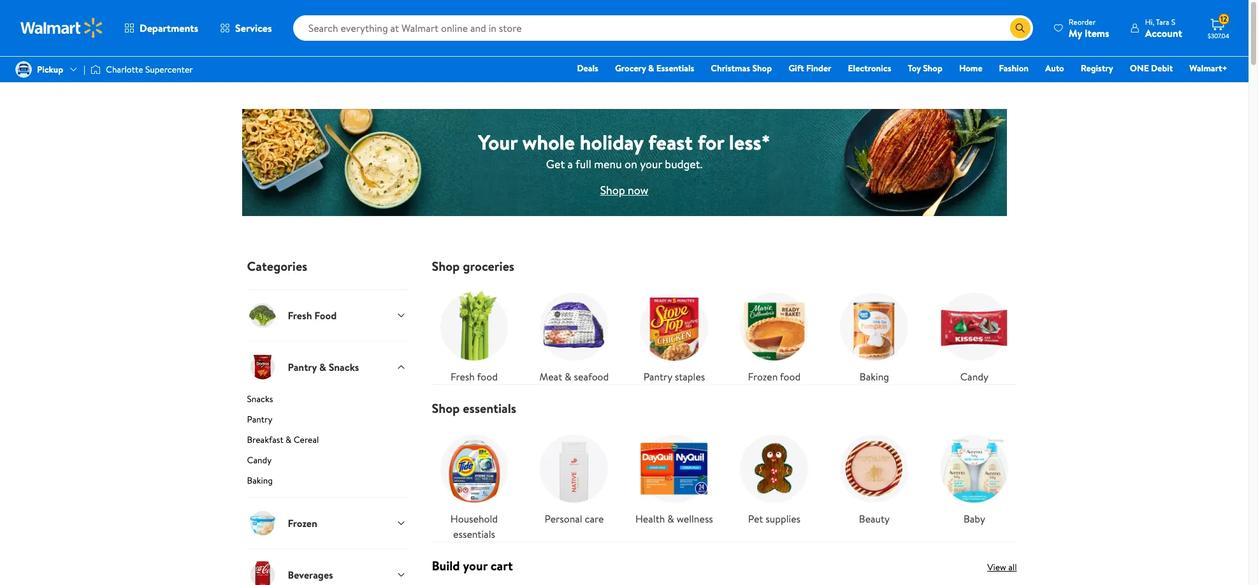 Task type: locate. For each thing, give the bounding box(es) containing it.
pantry up snacks 'link'
[[288, 360, 317, 374]]

0 vertical spatial essentials
[[463, 400, 516, 417]]

fresh food
[[288, 308, 337, 322]]

shop essentials
[[432, 400, 516, 417]]

0 vertical spatial baking
[[860, 370, 889, 384]]

& for snacks
[[319, 360, 326, 374]]

fresh for fresh food
[[451, 370, 475, 384]]

one debit link
[[1124, 61, 1179, 75]]

1 horizontal spatial  image
[[91, 63, 101, 76]]

your
[[478, 128, 518, 156]]

0 horizontal spatial  image
[[15, 61, 32, 78]]

pantry & snacks
[[288, 360, 359, 374]]

& inside "link"
[[648, 62, 654, 75]]

 image left pickup at top
[[15, 61, 32, 78]]

your whole holiday feast for less* get a full menu on your budget.
[[478, 128, 770, 172]]

1 vertical spatial snacks
[[247, 393, 273, 405]]

reorder
[[1069, 16, 1096, 27]]

meat & seafood
[[540, 370, 609, 384]]

s
[[1171, 16, 1176, 27]]

shop now
[[600, 182, 648, 198]]

& left cereal
[[286, 433, 292, 446]]

0 horizontal spatial candy link
[[247, 454, 406, 472]]

baby
[[964, 512, 985, 526]]

auto link
[[1040, 61, 1070, 75]]

seafood
[[574, 370, 609, 384]]

meat
[[540, 370, 562, 384]]

build your cart
[[432, 557, 513, 574]]

fresh left food
[[288, 308, 312, 322]]

pantry inside dropdown button
[[288, 360, 317, 374]]

1 horizontal spatial pantry
[[288, 360, 317, 374]]

essentials inside "household essentials"
[[453, 527, 495, 541]]

candy inside list
[[960, 370, 989, 384]]

1 list from the top
[[424, 274, 1025, 384]]

full
[[576, 156, 591, 172]]

one debit
[[1130, 62, 1173, 75]]

pickup
[[37, 63, 63, 76]]

one
[[1130, 62, 1149, 75]]

reorder my items
[[1069, 16, 1109, 40]]

christmas
[[711, 62, 750, 75]]

baking link
[[832, 284, 917, 384], [247, 474, 406, 497]]

build
[[432, 557, 460, 574]]

shop left the groceries at the top left of page
[[432, 258, 460, 275]]

|
[[84, 63, 85, 76]]

2 horizontal spatial pantry
[[644, 370, 672, 384]]

1 vertical spatial frozen
[[288, 516, 317, 530]]

list
[[424, 274, 1025, 384], [424, 416, 1025, 542]]

& right the grocery at the top
[[648, 62, 654, 75]]

pantry up breakfast
[[247, 413, 272, 426]]

1 horizontal spatial your
[[640, 156, 662, 172]]

christmas shop link
[[705, 61, 778, 75]]

food for frozen food
[[780, 370, 801, 384]]

food inside fresh food link
[[477, 370, 498, 384]]

frozen inside frozen food link
[[748, 370, 778, 384]]

shop for now
[[600, 182, 625, 198]]

essentials
[[656, 62, 694, 75]]

health & wellness
[[635, 512, 713, 526]]

1 vertical spatial your
[[463, 557, 488, 574]]

shop
[[752, 62, 772, 75], [923, 62, 943, 75], [600, 182, 625, 198], [432, 258, 460, 275], [432, 400, 460, 417]]

your inside your whole holiday feast for less* get a full menu on your budget.
[[640, 156, 662, 172]]

1 horizontal spatial candy link
[[932, 284, 1017, 384]]

frozen food
[[748, 370, 801, 384]]

your
[[640, 156, 662, 172], [463, 557, 488, 574]]

list containing household essentials
[[424, 416, 1025, 542]]

pantry for staples
[[644, 370, 672, 384]]

0 vertical spatial candy
[[960, 370, 989, 384]]

1 food from the left
[[477, 370, 498, 384]]

search icon image
[[1015, 23, 1025, 33]]

staples
[[675, 370, 705, 384]]

pantry left staples
[[644, 370, 672, 384]]

items
[[1085, 26, 1109, 40]]

account
[[1145, 26, 1182, 40]]

0 horizontal spatial baking link
[[247, 474, 406, 497]]

& for cereal
[[286, 433, 292, 446]]

pantry staples link
[[632, 284, 717, 384]]

 image
[[15, 61, 32, 78], [91, 63, 101, 76]]

gift finder link
[[783, 61, 837, 75]]

pet supplies link
[[732, 426, 817, 526]]

personal care
[[545, 512, 604, 526]]

charlotte supercenter
[[106, 63, 193, 76]]

0 vertical spatial your
[[640, 156, 662, 172]]

shop right christmas
[[752, 62, 772, 75]]

baby link
[[932, 426, 1017, 526]]

1 vertical spatial baking
[[247, 474, 273, 487]]

frozen button
[[247, 497, 406, 549]]

1 horizontal spatial snacks
[[329, 360, 359, 374]]

shop for essentials
[[432, 400, 460, 417]]

0 vertical spatial baking link
[[832, 284, 917, 384]]

snacks
[[329, 360, 359, 374], [247, 393, 273, 405]]

1 horizontal spatial baking link
[[832, 284, 917, 384]]

0 vertical spatial list
[[424, 274, 1025, 384]]

shop down the fresh food
[[432, 400, 460, 417]]

your left cart
[[463, 557, 488, 574]]

0 horizontal spatial fresh
[[288, 308, 312, 322]]

1 vertical spatial candy
[[247, 454, 272, 467]]

& right "meat"
[[565, 370, 572, 384]]

finder
[[806, 62, 831, 75]]

1 vertical spatial fresh
[[451, 370, 475, 384]]

hi, tara s account
[[1145, 16, 1182, 40]]

beauty
[[859, 512, 890, 526]]

essentials down household
[[453, 527, 495, 541]]

1 horizontal spatial fresh
[[451, 370, 475, 384]]

1 vertical spatial list
[[424, 416, 1025, 542]]

2 list from the top
[[424, 416, 1025, 542]]

0 vertical spatial frozen
[[748, 370, 778, 384]]

1 horizontal spatial food
[[780, 370, 801, 384]]

essentials
[[463, 400, 516, 417], [453, 527, 495, 541]]

snacks up snacks 'link'
[[329, 360, 359, 374]]

& right the health
[[667, 512, 674, 526]]

household essentials link
[[432, 426, 517, 542]]

view all link
[[987, 561, 1017, 574]]

frozen inside frozen dropdown button
[[288, 516, 317, 530]]

1 vertical spatial essentials
[[453, 527, 495, 541]]

home
[[959, 62, 983, 75]]

fresh up shop essentials
[[451, 370, 475, 384]]

0 horizontal spatial baking
[[247, 474, 273, 487]]

cart
[[491, 557, 513, 574]]

essentials for household essentials
[[453, 527, 495, 541]]

list containing fresh food
[[424, 274, 1025, 384]]

charlotte
[[106, 63, 143, 76]]

shop inside 'link'
[[752, 62, 772, 75]]

& up snacks 'link'
[[319, 360, 326, 374]]

frozen for frozen
[[288, 516, 317, 530]]

services
[[235, 21, 272, 35]]

fresh inside "dropdown button"
[[288, 308, 312, 322]]

services button
[[209, 13, 283, 43]]

candy link
[[932, 284, 1017, 384], [247, 454, 406, 472]]

fresh
[[288, 308, 312, 322], [451, 370, 475, 384]]

feast
[[648, 128, 693, 156]]

0 vertical spatial fresh
[[288, 308, 312, 322]]

baking link inside list
[[832, 284, 917, 384]]

gift
[[789, 62, 804, 75]]

& for wellness
[[667, 512, 674, 526]]

1 vertical spatial baking link
[[247, 474, 406, 497]]

care
[[585, 512, 604, 526]]

electronics
[[848, 62, 891, 75]]

Search search field
[[293, 15, 1033, 41]]

2 food from the left
[[780, 370, 801, 384]]

food
[[477, 370, 498, 384], [780, 370, 801, 384]]

essentials down the fresh food
[[463, 400, 516, 417]]

& for essentials
[[648, 62, 654, 75]]

0 horizontal spatial candy
[[247, 454, 272, 467]]

pantry for &
[[288, 360, 317, 374]]

essentials for shop essentials
[[463, 400, 516, 417]]

snacks up breakfast
[[247, 393, 273, 405]]

0 vertical spatial snacks
[[329, 360, 359, 374]]

deals link
[[571, 61, 604, 75]]

walmart+
[[1190, 62, 1228, 75]]

0 horizontal spatial food
[[477, 370, 498, 384]]

frozen
[[748, 370, 778, 384], [288, 516, 317, 530]]

shop left now in the top of the page
[[600, 182, 625, 198]]

your right on
[[640, 156, 662, 172]]

household essentials
[[451, 512, 498, 541]]

1 horizontal spatial baking
[[860, 370, 889, 384]]

& inside dropdown button
[[319, 360, 326, 374]]

toy shop
[[908, 62, 943, 75]]

baking link for frozen food link
[[832, 284, 917, 384]]

toy shop link
[[902, 61, 948, 75]]

tara
[[1156, 16, 1170, 27]]

12
[[1221, 14, 1227, 24]]

0 horizontal spatial frozen
[[288, 516, 317, 530]]

0 horizontal spatial snacks
[[247, 393, 273, 405]]

baking link for the bottom candy link
[[247, 474, 406, 497]]

food inside frozen food link
[[780, 370, 801, 384]]

1 horizontal spatial candy
[[960, 370, 989, 384]]

breakfast & cereal link
[[247, 433, 406, 451]]

household
[[451, 512, 498, 526]]

food for fresh food
[[477, 370, 498, 384]]

 image right |
[[91, 63, 101, 76]]

1 horizontal spatial frozen
[[748, 370, 778, 384]]



Task type: vqa. For each thing, say whether or not it's contained in the screenshot.
196
no



Task type: describe. For each thing, give the bounding box(es) containing it.
less*
[[729, 128, 770, 156]]

1 vertical spatial candy link
[[247, 454, 406, 472]]

 image for charlotte supercenter
[[91, 63, 101, 76]]

budget.
[[665, 156, 703, 172]]

hi,
[[1145, 16, 1154, 27]]

fashion
[[999, 62, 1029, 75]]

pantry & snacks button
[[247, 341, 406, 393]]

categories
[[247, 258, 307, 275]]

shop for groceries
[[432, 258, 460, 275]]

grocery & essentials
[[615, 62, 694, 75]]

deals
[[577, 62, 598, 75]]

now
[[628, 182, 648, 198]]

shop now link
[[600, 182, 648, 198]]

health & wellness link
[[632, 426, 717, 526]]

all
[[1008, 561, 1017, 574]]

fresh food
[[451, 370, 498, 384]]

fresh food button
[[247, 289, 406, 341]]

baking inside list
[[860, 370, 889, 384]]

view
[[987, 561, 1006, 574]]

walmart+ link
[[1184, 61, 1233, 75]]

fresh food link
[[432, 284, 517, 384]]

shop groceries
[[432, 258, 514, 275]]

toy
[[908, 62, 921, 75]]

christmas shop
[[711, 62, 772, 75]]

wellness
[[677, 512, 713, 526]]

registry
[[1081, 62, 1113, 75]]

get
[[546, 156, 565, 172]]

beverages
[[288, 568, 333, 582]]

snacks link
[[247, 393, 406, 410]]

personal care link
[[532, 426, 617, 526]]

pet supplies
[[748, 512, 801, 526]]

holiday
[[580, 128, 643, 156]]

grocery & essentials link
[[609, 61, 700, 75]]

pantry link
[[247, 413, 406, 431]]

auto
[[1045, 62, 1064, 75]]

whole
[[522, 128, 575, 156]]

fresh for fresh food
[[288, 308, 312, 322]]

list for shop groceries
[[424, 274, 1025, 384]]

my
[[1069, 26, 1082, 40]]

snacks inside dropdown button
[[329, 360, 359, 374]]

& for seafood
[[565, 370, 572, 384]]

view all
[[987, 561, 1017, 574]]

groceries
[[463, 258, 514, 275]]

frozen for frozen food
[[748, 370, 778, 384]]

breakfast & cereal
[[247, 433, 319, 446]]

cereal
[[294, 433, 319, 446]]

departments button
[[113, 13, 209, 43]]

supercenter
[[145, 63, 193, 76]]

electronics link
[[842, 61, 897, 75]]

0 vertical spatial candy link
[[932, 284, 1017, 384]]

beverages button
[[247, 549, 406, 585]]

frozen food link
[[732, 284, 817, 384]]

grocery
[[615, 62, 646, 75]]

Walmart Site-Wide search field
[[293, 15, 1033, 41]]

beauty link
[[832, 426, 917, 526]]

health
[[635, 512, 665, 526]]

a
[[568, 156, 573, 172]]

food
[[314, 308, 337, 322]]

pantry staples
[[644, 370, 705, 384]]

pet
[[748, 512, 763, 526]]

for
[[698, 128, 724, 156]]

0 horizontal spatial your
[[463, 557, 488, 574]]

shop right the toy
[[923, 62, 943, 75]]

your whole holiday feast for less*. get a full menu on your budget. shop now. image
[[242, 108, 1007, 217]]

menu
[[594, 156, 622, 172]]

snacks inside 'link'
[[247, 393, 273, 405]]

list for shop essentials
[[424, 416, 1025, 542]]

personal
[[545, 512, 582, 526]]

registry link
[[1075, 61, 1119, 75]]

walmart image
[[20, 18, 103, 38]]

 image for pickup
[[15, 61, 32, 78]]

0 horizontal spatial pantry
[[247, 413, 272, 426]]

supplies
[[766, 512, 801, 526]]



